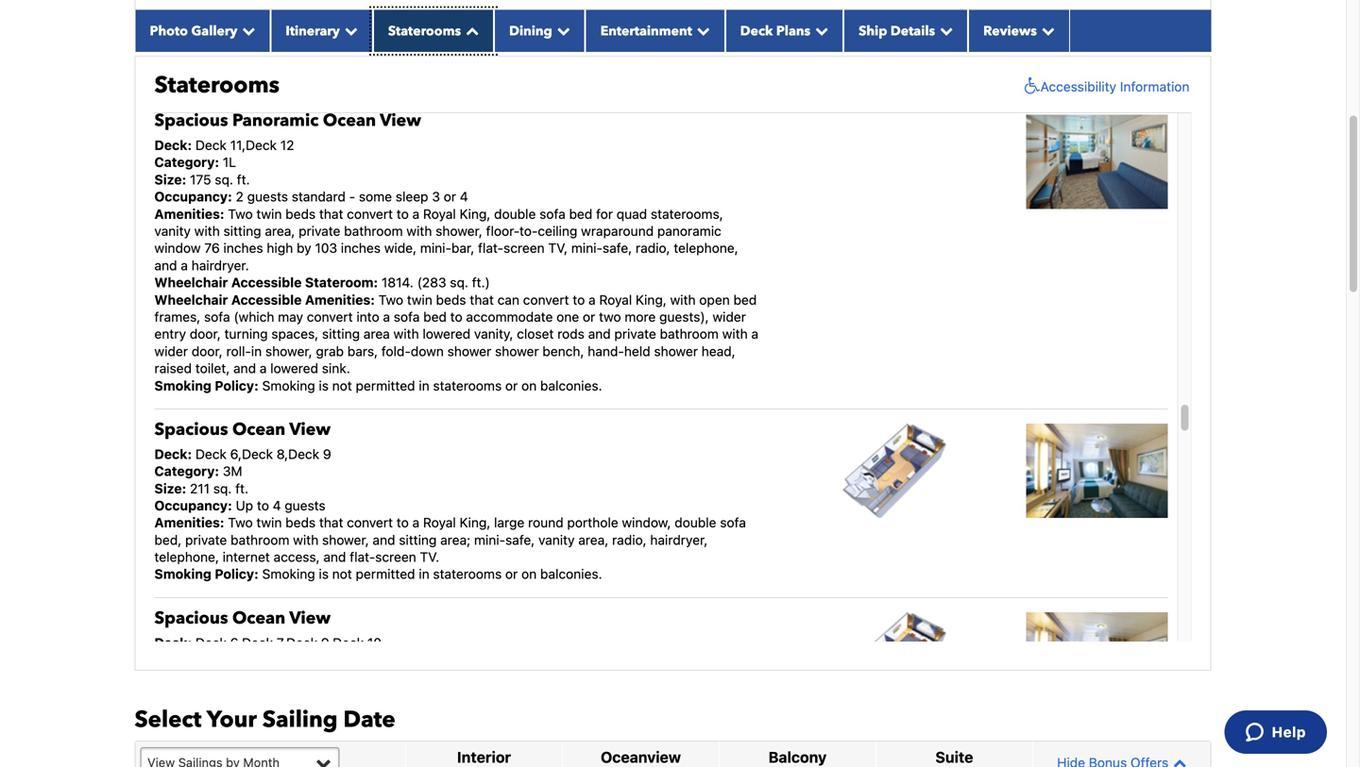 Task type: locate. For each thing, give the bounding box(es) containing it.
area, down porthole
[[578, 533, 608, 548]]

1 vertical spatial sitting
[[322, 326, 360, 342]]

3 shower from the left
[[654, 344, 698, 359]]

size: left 175
[[154, 172, 186, 187]]

beds down standard in the left of the page
[[285, 206, 316, 222]]

sq. down 1l
[[215, 172, 233, 187]]

chevron down image inside reviews "dropdown button"
[[1037, 24, 1055, 37]]

raised
[[154, 361, 192, 376]]

0 vertical spatial that
[[319, 206, 343, 222]]

guests down '8,deck'
[[285, 498, 326, 514]]

0 vertical spatial ocean
[[323, 109, 376, 132]]

staterooms,
[[651, 206, 723, 222]]

1 vertical spatial occupancy:
[[154, 498, 232, 514]]

deck: inside spacious panoramic ocean view deck: deck 11,deck 12
[[154, 137, 192, 153]]

bathroom down guests),
[[660, 326, 719, 342]]

bed down (283
[[423, 309, 447, 325]]

0 vertical spatial spacious
[[154, 109, 228, 132]]

amenities: inside two twin beds that convert to a royal king, double sofa bed for quad staterooms, vanity with sitting area, private bathroom with shower, floor-to-ceiling wraparound panoramic window 76 inches high by 103 inches wide, mini-bar, flat-screen tv, mini-safe, radio, telephone, and a hairdryer. wheelchair accessible stateroom: 1814. (283 sq. ft.) wheelchair accessible amenities:
[[305, 292, 375, 308]]

1 horizontal spatial safe,
[[603, 241, 632, 256]]

telephone, inside two twin beds that convert to a royal king, double sofa bed for quad staterooms, vanity with sitting area, private bathroom with shower, floor-to-ceiling wraparound panoramic window 76 inches high by 103 inches wide, mini-bar, flat-screen tv, mini-safe, radio, telephone, and a hairdryer. wheelchair accessible stateroom: 1814. (283 sq. ft.) wheelchair accessible amenities:
[[674, 241, 738, 256]]

0 vertical spatial size:
[[154, 172, 186, 187]]

2 vertical spatial spacious
[[154, 607, 228, 630]]

grab
[[316, 344, 344, 359]]

2 policy: from the top
[[215, 567, 259, 582]]

spacious inside spacious panoramic ocean view deck: deck 11,deck 12
[[154, 109, 228, 132]]

1 chevron down image from the left
[[237, 24, 255, 37]]

double up floor-
[[494, 206, 536, 222]]

0 vertical spatial sq.
[[215, 172, 233, 187]]

(which
[[234, 309, 274, 325]]

spaces,
[[271, 326, 318, 342]]

king, inside two twin beds that convert to a royal king, large round porthole window, double sofa bed, private bathroom with shower, and sitting area; mini-safe, vanity area, radio, hairdryer, telephone, internet access, and flat-screen tv. smoking policy: smoking is not permitted in staterooms or on balconies.
[[460, 515, 490, 531]]

size: inside category: 1l size: 175 sq. ft. occupancy: 2 guests standard - some sleep 3 or 4 amenities:
[[154, 172, 186, 187]]

wheelchair
[[154, 275, 228, 291], [154, 292, 228, 308]]

wider down entry
[[154, 344, 188, 359]]

that up access,
[[319, 515, 343, 531]]

1 vertical spatial wider
[[154, 344, 188, 359]]

two for bathroom
[[228, 515, 253, 531]]

in
[[251, 344, 262, 359], [419, 378, 429, 394], [419, 567, 429, 582]]

shower, inside two twin beds that convert to a royal king, large round porthole window, double sofa bed, private bathroom with shower, and sitting area; mini-safe, vanity area, radio, hairdryer, telephone, internet access, and flat-screen tv. smoking policy: smoking is not permitted in staterooms or on balconies.
[[322, 533, 369, 548]]

2 vertical spatial shower,
[[322, 533, 369, 548]]

76
[[204, 241, 220, 256]]

sq. down 3m
[[213, 481, 232, 497]]

view up '8,deck'
[[289, 418, 331, 441]]

and up hand-
[[588, 326, 611, 342]]

6,deck inside "spacious ocean view deck: deck 6,deck 7,deck 9,deck 10"
[[230, 635, 273, 651]]

guests inside category: 1l size: 175 sq. ft. occupancy: 2 guests standard - some sleep 3 or 4 amenities:
[[247, 189, 288, 205]]

1 horizontal spatial vanity
[[538, 533, 575, 548]]

or left two
[[583, 309, 595, 325]]

sitting up tv.
[[399, 533, 437, 548]]

category:
[[154, 155, 219, 170], [154, 464, 219, 479]]

amenities: inside category: 3m size: 211 sq. ft. occupancy: up to 4 guests amenities:
[[154, 515, 224, 531]]

door, up toilet,
[[192, 344, 223, 359]]

1 wheelchair from the top
[[154, 275, 228, 291]]

1 occupancy: from the top
[[154, 189, 232, 205]]

bed
[[569, 206, 592, 222], [733, 292, 757, 308], [423, 309, 447, 325]]

1 vertical spatial permitted
[[356, 567, 415, 582]]

2 vertical spatial bed
[[423, 309, 447, 325]]

shower, inside 'two twin beds that can convert to a royal king, with open bed frames, sofa (which may convert into a sofa bed to accommodate one or two more guests), wider entry door, turning spaces, sitting area with lowered vanity, closet rods and private bathroom with a wider door, roll-in shower, grab bars, fold-down shower shower bench, hand-held shower head, raised toilet, and a lowered sink. smoking policy: smoking is not permitted in staterooms or on balconies.'
[[265, 344, 312, 359]]

view up sleep
[[380, 109, 421, 132]]

chevron down image
[[340, 24, 358, 37], [552, 24, 570, 37], [692, 24, 710, 37], [935, 24, 953, 37], [1037, 24, 1055, 37]]

on inside 'two twin beds that can convert to a royal king, with open bed frames, sofa (which may convert into a sofa bed to accommodate one or two more guests), wider entry door, turning spaces, sitting area with lowered vanity, closet rods and private bathroom with a wider door, roll-in shower, grab bars, fold-down shower shower bench, hand-held shower head, raised toilet, and a lowered sink. smoking policy: smoking is not permitted in staterooms or on balconies.'
[[521, 378, 537, 394]]

accommodate
[[466, 309, 553, 325]]

king, up floor-
[[460, 206, 490, 222]]

ocean inside spacious ocean view deck: deck 6,deck 8,deck 9
[[232, 418, 285, 441]]

2 is from the top
[[319, 567, 329, 582]]

0 horizontal spatial bed
[[423, 309, 447, 325]]

spacious up 3m
[[154, 418, 228, 441]]

inches right 103
[[341, 241, 381, 256]]

twin up the internet
[[256, 515, 282, 531]]

cabin image for deck 6,deck 8,deck 9 deck on independence of the seas image
[[1026, 424, 1168, 518]]

0 vertical spatial accessible
[[231, 275, 302, 291]]

deck inside spacious ocean view deck: deck 6,deck 8,deck 9
[[195, 447, 227, 462]]

1 vertical spatial lowered
[[270, 361, 318, 376]]

or down large
[[505, 567, 518, 582]]

1 horizontal spatial inches
[[341, 241, 381, 256]]

1 horizontal spatial private
[[299, 223, 340, 239]]

6,deck for spacious ocean view deck: deck 6,deck 8,deck 9
[[230, 447, 273, 462]]

2 vertical spatial sitting
[[399, 533, 437, 548]]

0 horizontal spatial mini-
[[420, 241, 451, 256]]

view for spacious ocean view deck: deck 6,deck 8,deck 9
[[289, 418, 331, 441]]

that inside two twin beds that convert to a royal king, double sofa bed for quad staterooms, vanity with sitting area, private bathroom with shower, floor-to-ceiling wraparound panoramic window 76 inches high by 103 inches wide, mini-bar, flat-screen tv, mini-safe, radio, telephone, and a hairdryer. wheelchair accessible stateroom: 1814. (283 sq. ft.) wheelchair accessible amenities:
[[319, 206, 343, 222]]

0 vertical spatial radio,
[[636, 241, 670, 256]]

sofa inside two twin beds that convert to a royal king, double sofa bed for quad staterooms, vanity with sitting area, private bathroom with shower, floor-to-ceiling wraparound panoramic window 76 inches high by 103 inches wide, mini-bar, flat-screen tv, mini-safe, radio, telephone, and a hairdryer. wheelchair accessible stateroom: 1814. (283 sq. ft.) wheelchair accessible amenities:
[[539, 206, 565, 222]]

mini- up (283
[[420, 241, 451, 256]]

sofa right window,
[[720, 515, 746, 531]]

deck plans
[[740, 22, 810, 40]]

private inside two twin beds that convert to a royal king, large round porthole window, double sofa bed, private bathroom with shower, and sitting area; mini-safe, vanity area, radio, hairdryer, telephone, internet access, and flat-screen tv. smoking policy: smoking is not permitted in staterooms or on balconies.
[[185, 533, 227, 548]]

bench,
[[542, 344, 584, 359]]

royal inside two twin beds that convert to a royal king, double sofa bed for quad staterooms, vanity with sitting area, private bathroom with shower, floor-to-ceiling wraparound panoramic window 76 inches high by 103 inches wide, mini-bar, flat-screen tv, mini-safe, radio, telephone, and a hairdryer. wheelchair accessible stateroom: 1814. (283 sq. ft.) wheelchair accessible amenities:
[[423, 206, 456, 222]]

0 vertical spatial permitted
[[356, 378, 415, 394]]

is inside 'two twin beds that can convert to a royal king, with open bed frames, sofa (which may convert into a sofa bed to accommodate one or two more guests), wider entry door, turning spaces, sitting area with lowered vanity, closet rods and private bathroom with a wider door, roll-in shower, grab bars, fold-down shower shower bench, hand-held shower head, raised toilet, and a lowered sink. smoking policy: smoking is not permitted in staterooms or on balconies.'
[[319, 378, 329, 394]]

1 vertical spatial king,
[[636, 292, 667, 308]]

occupancy: for 175
[[154, 189, 232, 205]]

that for and
[[319, 515, 343, 531]]

private up the 'held'
[[614, 326, 656, 342]]

two
[[228, 206, 253, 222], [378, 292, 403, 308], [228, 515, 253, 531]]

0 horizontal spatial area,
[[265, 223, 295, 239]]

0 vertical spatial not
[[332, 378, 352, 394]]

2 6,deck from the top
[[230, 635, 273, 651]]

0 vertical spatial 6,deck
[[230, 447, 273, 462]]

radio, down window,
[[612, 533, 647, 548]]

2 horizontal spatial shower,
[[436, 223, 482, 239]]

or down vanity,
[[505, 378, 518, 394]]

0 vertical spatial king,
[[460, 206, 490, 222]]

twin inside two twin beds that convert to a royal king, double sofa bed for quad staterooms, vanity with sitting area, private bathroom with shower, floor-to-ceiling wraparound panoramic window 76 inches high by 103 inches wide, mini-bar, flat-screen tv, mini-safe, radio, telephone, and a hairdryer. wheelchair accessible stateroom: 1814. (283 sq. ft.) wheelchair accessible amenities:
[[256, 206, 282, 222]]

0 vertical spatial safe,
[[603, 241, 632, 256]]

1 policy: from the top
[[215, 378, 259, 394]]

on down round
[[521, 567, 537, 582]]

1 on from the top
[[521, 378, 537, 394]]

sq. left 'ft.)'
[[450, 275, 468, 291]]

bed,
[[154, 533, 182, 548]]

with up guests),
[[670, 292, 696, 308]]

view inside spacious ocean view deck: deck 6,deck 8,deck 9
[[289, 418, 331, 441]]

2 chevron down image from the left
[[810, 24, 828, 37]]

vanity inside two twin beds that convert to a royal king, large round porthole window, double sofa bed, private bathroom with shower, and sitting area; mini-safe, vanity area, radio, hairdryer, telephone, internet access, and flat-screen tv. smoking policy: smoking is not permitted in staterooms or on balconies.
[[538, 533, 575, 548]]

0 vertical spatial telephone,
[[674, 241, 738, 256]]

private
[[299, 223, 340, 239], [614, 326, 656, 342], [185, 533, 227, 548]]

that down standard in the left of the page
[[319, 206, 343, 222]]

lowered down spaces,
[[270, 361, 318, 376]]

bathroom inside two twin beds that convert to a royal king, large round porthole window, double sofa bed, private bathroom with shower, and sitting area; mini-safe, vanity area, radio, hairdryer, telephone, internet access, and flat-screen tv. smoking policy: smoking is not permitted in staterooms or on balconies.
[[231, 533, 289, 548]]

bed left 'for'
[[569, 206, 592, 222]]

category: inside category: 3m size: 211 sq. ft. occupancy: up to 4 guests amenities:
[[154, 464, 219, 479]]

1 category: from the top
[[154, 155, 219, 170]]

deck: inside spacious ocean view deck: deck 6,deck 8,deck 9
[[154, 447, 192, 462]]

royal for large
[[423, 515, 456, 531]]

smoking
[[154, 378, 211, 394], [262, 378, 315, 394], [154, 567, 211, 582], [262, 567, 315, 582]]

bathroom up wide,
[[344, 223, 403, 239]]

twin for area,
[[256, 206, 282, 222]]

two inside 'two twin beds that can convert to a royal king, with open bed frames, sofa (which may convert into a sofa bed to accommodate one or two more guests), wider entry door, turning spaces, sitting area with lowered vanity, closet rods and private bathroom with a wider door, roll-in shower, grab bars, fold-down shower shower bench, hand-held shower head, raised toilet, and a lowered sink. smoking policy: smoking is not permitted in staterooms or on balconies.'
[[378, 292, 403, 308]]

1 6,deck from the top
[[230, 447, 273, 462]]

0 horizontal spatial telephone,
[[154, 550, 219, 565]]

2 vertical spatial sq.
[[213, 481, 232, 497]]

1 not from the top
[[332, 378, 352, 394]]

radio, down "wraparound"
[[636, 241, 670, 256]]

1 vertical spatial bathroom
[[660, 326, 719, 342]]

1 spacious from the top
[[154, 109, 228, 132]]

1 balconies. from the top
[[540, 378, 602, 394]]

inches up hairdryer.
[[223, 241, 263, 256]]

5 chevron down image from the left
[[1037, 24, 1055, 37]]

beds for private
[[285, 206, 316, 222]]

category: up 211 at left bottom
[[154, 464, 219, 479]]

0 horizontal spatial private
[[185, 533, 227, 548]]

1 size: from the top
[[154, 172, 186, 187]]

2 not from the top
[[332, 567, 352, 582]]

2 staterooms from the top
[[433, 567, 502, 582]]

staterooms down down
[[433, 378, 502, 394]]

175
[[190, 172, 211, 187]]

king, up area;
[[460, 515, 490, 531]]

9
[[323, 447, 331, 462]]

sitting up grab
[[322, 326, 360, 342]]

lowered up down
[[423, 326, 471, 342]]

chevron down image left deck plans
[[692, 24, 710, 37]]

chevron down image for itinerary
[[340, 24, 358, 37]]

inches
[[223, 241, 263, 256], [341, 241, 381, 256]]

select
[[135, 705, 202, 736]]

2 horizontal spatial bed
[[733, 292, 757, 308]]

two inside two twin beds that convert to a royal king, large round porthole window, double sofa bed, private bathroom with shower, and sitting area; mini-safe, vanity area, radio, hairdryer, telephone, internet access, and flat-screen tv. smoking policy: smoking is not permitted in staterooms or on balconies.
[[228, 515, 253, 531]]

chevron down image left entertainment
[[552, 24, 570, 37]]

hairdryer.
[[191, 258, 249, 273]]

0 vertical spatial beds
[[285, 206, 316, 222]]

deck up 3m
[[195, 447, 227, 462]]

2 on from the top
[[521, 567, 537, 582]]

6,deck for spacious ocean view deck: deck 6,deck 7,deck 9,deck 10
[[230, 635, 273, 651]]

view inside "spacious ocean view deck: deck 6,deck 7,deck 9,deck 10"
[[289, 607, 331, 630]]

photo gallery button
[[135, 10, 270, 52]]

two down 2
[[228, 206, 253, 222]]

2
[[236, 189, 244, 205]]

chevron down image inside entertainment dropdown button
[[692, 24, 710, 37]]

2 balconies. from the top
[[540, 567, 602, 582]]

and
[[154, 258, 177, 273], [588, 326, 611, 342], [233, 361, 256, 376], [373, 533, 395, 548], [323, 550, 346, 565]]

vanity inside two twin beds that convert to a royal king, double sofa bed for quad staterooms, vanity with sitting area, private bathroom with shower, floor-to-ceiling wraparound panoramic window 76 inches high by 103 inches wide, mini-bar, flat-screen tv, mini-safe, radio, telephone, and a hairdryer. wheelchair accessible stateroom: 1814. (283 sq. ft.) wheelchair accessible amenities:
[[154, 223, 191, 239]]

0 vertical spatial area,
[[265, 223, 295, 239]]

0 vertical spatial guests
[[247, 189, 288, 205]]

permitted
[[356, 378, 415, 394], [356, 567, 415, 582]]

1 vertical spatial is
[[319, 567, 329, 582]]

0 vertical spatial occupancy:
[[154, 189, 232, 205]]

1 vertical spatial area,
[[578, 533, 608, 548]]

head,
[[701, 344, 735, 359]]

double up hairdryer,
[[675, 515, 716, 531]]

sailing
[[262, 705, 338, 736]]

0 horizontal spatial chevron down image
[[237, 24, 255, 37]]

1 vertical spatial sq.
[[450, 275, 468, 291]]

0 vertical spatial sitting
[[223, 223, 261, 239]]

2 vertical spatial royal
[[423, 515, 456, 531]]

0 vertical spatial wheelchair
[[154, 275, 228, 291]]

ocean inside "spacious ocean view deck: deck 6,deck 7,deck 9,deck 10"
[[232, 607, 285, 630]]

door, down frames,
[[190, 326, 221, 342]]

convert
[[347, 206, 393, 222], [523, 292, 569, 308], [307, 309, 353, 325], [347, 515, 393, 531]]

wraparound
[[581, 223, 654, 239]]

held
[[624, 344, 650, 359]]

1 vertical spatial shower,
[[265, 344, 312, 359]]

flat- right access,
[[350, 550, 375, 565]]

chevron up image inside staterooms "dropdown button"
[[461, 24, 479, 37]]

beds for a
[[436, 292, 466, 308]]

1 horizontal spatial screen
[[503, 241, 545, 256]]

ocean right panoramic on the top of page
[[323, 109, 376, 132]]

1 horizontal spatial staterooms
[[388, 22, 461, 40]]

porthole
[[567, 515, 618, 531]]

double inside two twin beds that convert to a royal king, double sofa bed for quad staterooms, vanity with sitting area, private bathroom with shower, floor-to-ceiling wraparound panoramic window 76 inches high by 103 inches wide, mini-bar, flat-screen tv, mini-safe, radio, telephone, and a hairdryer. wheelchair accessible stateroom: 1814. (283 sq. ft.) wheelchair accessible amenities:
[[494, 206, 536, 222]]

1 horizontal spatial bed
[[569, 206, 592, 222]]

staterooms inside two twin beds that convert to a royal king, large round porthole window, double sofa bed, private bathroom with shower, and sitting area; mini-safe, vanity area, radio, hairdryer, telephone, internet access, and flat-screen tv. smoking policy: smoking is not permitted in staterooms or on balconies.
[[433, 567, 502, 582]]

3 spacious from the top
[[154, 607, 228, 630]]

permitted down fold-
[[356, 378, 415, 394]]

2 vertical spatial bathroom
[[231, 533, 289, 548]]

sitting down 2
[[223, 223, 261, 239]]

deck up 1l
[[195, 137, 227, 153]]

ft. inside category: 1l size: 175 sq. ft. occupancy: 2 guests standard - some sleep 3 or 4 amenities:
[[237, 172, 250, 187]]

itinerary
[[286, 22, 340, 40]]

screen down to-
[[503, 241, 545, 256]]

6,deck left "7,deck"
[[230, 635, 273, 651]]

radio, inside two twin beds that convert to a royal king, large round porthole window, double sofa bed, private bathroom with shower, and sitting area; mini-safe, vanity area, radio, hairdryer, telephone, internet access, and flat-screen tv. smoking policy: smoking is not permitted in staterooms or on balconies.
[[612, 533, 647, 548]]

1 vertical spatial amenities:
[[305, 292, 375, 308]]

sq. for category: 1l size: 175 sq. ft. occupancy: 2 guests standard - some sleep 3 or 4 amenities:
[[215, 172, 233, 187]]

beds inside 'two twin beds that can convert to a royal king, with open bed frames, sofa (which may convert into a sofa bed to accommodate one or two more guests), wider entry door, turning spaces, sitting area with lowered vanity, closet rods and private bathroom with a wider door, roll-in shower, grab bars, fold-down shower shower bench, hand-held shower head, raised toilet, and a lowered sink. smoking policy: smoking is not permitted in staterooms or on balconies.'
[[436, 292, 466, 308]]

that inside 'two twin beds that can convert to a royal king, with open bed frames, sofa (which may convert into a sofa bed to accommodate one or two more guests), wider entry door, turning spaces, sitting area with lowered vanity, closet rods and private bathroom with a wider door, roll-in shower, grab bars, fold-down shower shower bench, hand-held shower head, raised toilet, and a lowered sink. smoking policy: smoking is not permitted in staterooms or on balconies.'
[[470, 292, 494, 308]]

guests right 2
[[247, 189, 288, 205]]

0 vertical spatial wider
[[713, 309, 746, 325]]

1 vertical spatial ft.
[[235, 481, 248, 497]]

1 horizontal spatial bathroom
[[344, 223, 403, 239]]

shower down closet on the top left of the page
[[495, 344, 539, 359]]

2 permitted from the top
[[356, 567, 415, 582]]

ocean up '8,deck'
[[232, 418, 285, 441]]

safe, down "wraparound"
[[603, 241, 632, 256]]

2 chevron down image from the left
[[552, 24, 570, 37]]

0 vertical spatial two
[[228, 206, 253, 222]]

that inside two twin beds that convert to a royal king, large round porthole window, double sofa bed, private bathroom with shower, and sitting area; mini-safe, vanity area, radio, hairdryer, telephone, internet access, and flat-screen tv. smoking policy: smoking is not permitted in staterooms or on balconies.
[[319, 515, 343, 531]]

shower, down 9
[[322, 533, 369, 548]]

or right 3
[[444, 189, 456, 205]]

ft. up 2
[[237, 172, 250, 187]]

chevron down image up wheelchair icon
[[1037, 24, 1055, 37]]

not up 9,deck
[[332, 567, 352, 582]]

2 spacious from the top
[[154, 418, 228, 441]]

2 vertical spatial deck:
[[154, 635, 192, 651]]

shower down vanity,
[[447, 344, 491, 359]]

mini- down large
[[474, 533, 505, 548]]

is
[[319, 378, 329, 394], [319, 567, 329, 582]]

2 vertical spatial two
[[228, 515, 253, 531]]

0 vertical spatial bathroom
[[344, 223, 403, 239]]

0 vertical spatial lowered
[[423, 326, 471, 342]]

balcony
[[768, 749, 827, 767]]

sitting
[[223, 223, 261, 239], [322, 326, 360, 342], [399, 533, 437, 548]]

itinerary button
[[270, 10, 373, 52]]

policy:
[[215, 378, 259, 394], [215, 567, 259, 582]]

1 vertical spatial telephone,
[[154, 550, 219, 565]]

royal
[[423, 206, 456, 222], [599, 292, 632, 308], [423, 515, 456, 531]]

twin for into
[[407, 292, 432, 308]]

0 vertical spatial policy:
[[215, 378, 259, 394]]

chevron down image for reviews
[[1037, 24, 1055, 37]]

tv.
[[420, 550, 439, 565]]

1 vertical spatial radio,
[[612, 533, 647, 548]]

amenities: down 175
[[154, 206, 224, 222]]

0 vertical spatial 4
[[460, 189, 468, 205]]

chevron down image inside dining dropdown button
[[552, 24, 570, 37]]

chevron down image for ship details
[[935, 24, 953, 37]]

cabin image for deck 11,deck 12 deck on independence of the seas image
[[1026, 115, 1168, 209]]

size: inside category: 3m size: 211 sq. ft. occupancy: up to 4 guests amenities:
[[154, 481, 186, 497]]

standard
[[292, 189, 346, 205]]

0 vertical spatial flat-
[[478, 241, 503, 256]]

chevron down image for entertainment
[[692, 24, 710, 37]]

deck: for spacious ocean view deck: deck 6,deck 7,deck 9,deck 10
[[154, 635, 192, 651]]

1 staterooms from the top
[[433, 378, 502, 394]]

royal down 3
[[423, 206, 456, 222]]

screen
[[503, 241, 545, 256], [375, 550, 416, 565]]

occupancy: down 175
[[154, 189, 232, 205]]

screen left tv.
[[375, 550, 416, 565]]

radio,
[[636, 241, 670, 256], [612, 533, 647, 548]]

private up 103
[[299, 223, 340, 239]]

vanity,
[[474, 326, 513, 342]]

balconies. inside two twin beds that convert to a royal king, large round porthole window, double sofa bed, private bathroom with shower, and sitting area; mini-safe, vanity area, radio, hairdryer, telephone, internet access, and flat-screen tv. smoking policy: smoking is not permitted in staterooms or on balconies.
[[540, 567, 602, 582]]

twin inside two twin beds that convert to a royal king, large round porthole window, double sofa bed, private bathroom with shower, and sitting area; mini-safe, vanity area, radio, hairdryer, telephone, internet access, and flat-screen tv. smoking policy: smoking is not permitted in staterooms or on balconies.
[[256, 515, 282, 531]]

category: inside category: 1l size: 175 sq. ft. occupancy: 2 guests standard - some sleep 3 or 4 amenities:
[[154, 155, 219, 170]]

1 vertical spatial accessible
[[231, 292, 302, 308]]

sq.
[[215, 172, 233, 187], [450, 275, 468, 291], [213, 481, 232, 497]]

dining
[[509, 22, 552, 40]]

is down access,
[[319, 567, 329, 582]]

2 size: from the top
[[154, 481, 186, 497]]

1 vertical spatial not
[[332, 567, 352, 582]]

occupancy: inside category: 3m size: 211 sq. ft. occupancy: up to 4 guests amenities:
[[154, 498, 232, 514]]

shower, up bar,
[[436, 223, 482, 239]]

1 vertical spatial that
[[470, 292, 494, 308]]

area
[[363, 326, 390, 342]]

telephone, down panoramic
[[674, 241, 738, 256]]

spacious up 1l
[[154, 109, 228, 132]]

1 horizontal spatial lowered
[[423, 326, 471, 342]]

occupancy:
[[154, 189, 232, 205], [154, 498, 232, 514]]

1 horizontal spatial sitting
[[322, 326, 360, 342]]

king, up more
[[636, 292, 667, 308]]

accessibility information link
[[1020, 77, 1190, 96]]

beds inside two twin beds that convert to a royal king, large round porthole window, double sofa bed, private bathroom with shower, and sitting area; mini-safe, vanity area, radio, hairdryer, telephone, internet access, and flat-screen tv. smoking policy: smoking is not permitted in staterooms or on balconies.
[[285, 515, 316, 531]]

deck inside "spacious ocean view deck: deck 6,deck 7,deck 9,deck 10"
[[195, 635, 227, 651]]

2 horizontal spatial private
[[614, 326, 656, 342]]

staterooms down area;
[[433, 567, 502, 582]]

0 vertical spatial staterooms
[[388, 22, 461, 40]]

2 occupancy: from the top
[[154, 498, 232, 514]]

flat- down floor-
[[478, 241, 503, 256]]

dining button
[[494, 10, 585, 52]]

category: up 175
[[154, 155, 219, 170]]

royal up two
[[599, 292, 632, 308]]

2 vertical spatial beds
[[285, 515, 316, 531]]

vanity
[[154, 223, 191, 239], [538, 533, 575, 548]]

that
[[319, 206, 343, 222], [470, 292, 494, 308], [319, 515, 343, 531]]

view up "7,deck"
[[289, 607, 331, 630]]

ocean for spacious ocean view deck: deck 6,deck 8,deck 9
[[232, 418, 285, 441]]

policy: down toilet,
[[215, 378, 259, 394]]

balconies. down the bench,
[[540, 378, 602, 394]]

1 permitted from the top
[[356, 378, 415, 394]]

sq. inside category: 1l size: 175 sq. ft. occupancy: 2 guests standard - some sleep 3 or 4 amenities:
[[215, 172, 233, 187]]

1 vertical spatial twin
[[407, 292, 432, 308]]

2 vertical spatial in
[[419, 567, 429, 582]]

chevron down image inside itinerary dropdown button
[[340, 24, 358, 37]]

on inside two twin beds that convert to a royal king, large round porthole window, double sofa bed, private bathroom with shower, and sitting area; mini-safe, vanity area, radio, hairdryer, telephone, internet access, and flat-screen tv. smoking policy: smoking is not permitted in staterooms or on balconies.
[[521, 567, 537, 582]]

size: left 211 at left bottom
[[154, 481, 186, 497]]

information
[[1120, 79, 1190, 94]]

more
[[625, 309, 656, 325]]

1 chevron down image from the left
[[340, 24, 358, 37]]

private inside 'two twin beds that can convert to a royal king, with open bed frames, sofa (which may convert into a sofa bed to accommodate one or two more guests), wider entry door, turning spaces, sitting area with lowered vanity, closet rods and private bathroom with a wider door, roll-in shower, grab bars, fold-down shower shower bench, hand-held shower head, raised toilet, and a lowered sink. smoking policy: smoking is not permitted in staterooms or on balconies.'
[[614, 326, 656, 342]]

1 vertical spatial screen
[[375, 550, 416, 565]]

chevron down image inside ship details dropdown button
[[935, 24, 953, 37]]

6,deck inside spacious ocean view deck: deck 6,deck 8,deck 9
[[230, 447, 273, 462]]

wide,
[[384, 241, 417, 256]]

category: for 211
[[154, 464, 219, 479]]

1 is from the top
[[319, 378, 329, 394]]

shower
[[447, 344, 491, 359], [495, 344, 539, 359], [654, 344, 698, 359]]

2 accessible from the top
[[231, 292, 302, 308]]

0 vertical spatial category:
[[154, 155, 219, 170]]

0 vertical spatial twin
[[256, 206, 282, 222]]

balconies. down porthole
[[540, 567, 602, 582]]

ft. for 2
[[237, 172, 250, 187]]

telephone, down bed,
[[154, 550, 219, 565]]

policy: inside 'two twin beds that can convert to a royal king, with open bed frames, sofa (which may convert into a sofa bed to accommodate one or two more guests), wider entry door, turning spaces, sitting area with lowered vanity, closet rods and private bathroom with a wider door, roll-in shower, grab bars, fold-down shower shower bench, hand-held shower head, raised toilet, and a lowered sink. smoking policy: smoking is not permitted in staterooms or on balconies.'
[[215, 378, 259, 394]]

amenities: inside category: 1l size: 175 sq. ft. occupancy: 2 guests standard - some sleep 3 or 4 amenities:
[[154, 206, 224, 222]]

that for sofa
[[470, 292, 494, 308]]

chevron down image left ship
[[810, 24, 828, 37]]

telephone,
[[674, 241, 738, 256], [154, 550, 219, 565]]

royal up area;
[[423, 515, 456, 531]]

staterooms
[[433, 378, 502, 394], [433, 567, 502, 582]]

main content
[[125, 0, 1221, 768]]

amenities:
[[154, 206, 224, 222], [305, 292, 375, 308], [154, 515, 224, 531]]

hand-
[[588, 344, 624, 359]]

sitting inside two twin beds that convert to a royal king, large round porthole window, double sofa bed, private bathroom with shower, and sitting area; mini-safe, vanity area, radio, hairdryer, telephone, internet access, and flat-screen tv. smoking policy: smoking is not permitted in staterooms or on balconies.
[[399, 533, 437, 548]]

in down tv.
[[419, 567, 429, 582]]

1 vertical spatial on
[[521, 567, 537, 582]]

2 category: from the top
[[154, 464, 219, 479]]

vanity up window
[[154, 223, 191, 239]]

chevron down image inside deck plans dropdown button
[[810, 24, 828, 37]]

2 wheelchair from the top
[[154, 292, 228, 308]]

1 vertical spatial wheelchair
[[154, 292, 228, 308]]

2 vertical spatial private
[[185, 533, 227, 548]]

accessible
[[231, 275, 302, 291], [231, 292, 302, 308]]

occupancy: inside category: 1l size: 175 sq. ft. occupancy: 2 guests standard - some sleep 3 or 4 amenities:
[[154, 189, 232, 205]]

0 vertical spatial balconies.
[[540, 378, 602, 394]]

0 horizontal spatial wider
[[154, 344, 188, 359]]

2 vertical spatial amenities:
[[154, 515, 224, 531]]

1 vertical spatial guests
[[285, 498, 326, 514]]

chevron down image
[[237, 24, 255, 37], [810, 24, 828, 37]]

ocean inside spacious panoramic ocean view deck: deck 11,deck 12
[[323, 109, 376, 132]]

0 vertical spatial deck:
[[154, 137, 192, 153]]

8,deck
[[277, 447, 319, 462]]

view for spacious ocean view deck: deck 6,deck 7,deck 9,deck 10
[[289, 607, 331, 630]]

bathroom
[[344, 223, 403, 239], [660, 326, 719, 342], [231, 533, 289, 548]]

reviews
[[983, 22, 1037, 40]]

3 deck: from the top
[[154, 635, 192, 651]]

1 vertical spatial chevron up image
[[1169, 757, 1186, 768]]

twin inside 'two twin beds that can convert to a royal king, with open bed frames, sofa (which may convert into a sofa bed to accommodate one or two more guests), wider entry door, turning spaces, sitting area with lowered vanity, closet rods and private bathroom with a wider door, roll-in shower, grab bars, fold-down shower shower bench, hand-held shower head, raised toilet, and a lowered sink. smoking policy: smoking is not permitted in staterooms or on balconies.'
[[407, 292, 432, 308]]

safe,
[[603, 241, 632, 256], [505, 533, 535, 548]]

ft. up up
[[235, 481, 248, 497]]

shower down guests),
[[654, 344, 698, 359]]

chevron down image for dining
[[552, 24, 570, 37]]

1 deck: from the top
[[154, 137, 192, 153]]

date
[[343, 705, 395, 736]]

0 horizontal spatial shower,
[[265, 344, 312, 359]]

in down 'turning'
[[251, 344, 262, 359]]

4 chevron down image from the left
[[935, 24, 953, 37]]

chevron up image
[[461, 24, 479, 37], [1169, 757, 1186, 768]]

1 shower from the left
[[447, 344, 491, 359]]

1 vertical spatial bed
[[733, 292, 757, 308]]

3 chevron down image from the left
[[692, 24, 710, 37]]

with
[[194, 223, 220, 239], [406, 223, 432, 239], [670, 292, 696, 308], [393, 326, 419, 342], [722, 326, 748, 342], [293, 533, 319, 548]]

2 deck: from the top
[[154, 447, 192, 462]]

0 vertical spatial screen
[[503, 241, 545, 256]]

mini-
[[420, 241, 451, 256], [571, 241, 603, 256], [474, 533, 505, 548]]

1 vertical spatial view
[[289, 418, 331, 441]]

1 vertical spatial spacious
[[154, 418, 228, 441]]

double
[[494, 206, 536, 222], [675, 515, 716, 531]]



Task type: vqa. For each thing, say whether or not it's contained in the screenshot.
Mini- to the middle
yes



Task type: describe. For each thing, give the bounding box(es) containing it.
safe, inside two twin beds that convert to a royal king, double sofa bed for quad staterooms, vanity with sitting area, private bathroom with shower, floor-to-ceiling wraparound panoramic window 76 inches high by 103 inches wide, mini-bar, flat-screen tv, mini-safe, radio, telephone, and a hairdryer. wheelchair accessible stateroom: 1814. (283 sq. ft.) wheelchair accessible amenities:
[[603, 241, 632, 256]]

up
[[236, 498, 253, 514]]

1 vertical spatial door,
[[192, 344, 223, 359]]

window
[[154, 241, 201, 256]]

10
[[367, 635, 382, 651]]

flat- inside two twin beds that convert to a royal king, double sofa bed for quad staterooms, vanity with sitting area, private bathroom with shower, floor-to-ceiling wraparound panoramic window 76 inches high by 103 inches wide, mini-bar, flat-screen tv, mini-safe, radio, telephone, and a hairdryer. wheelchair accessible stateroom: 1814. (283 sq. ft.) wheelchair accessible amenities:
[[478, 241, 503, 256]]

twin for with
[[256, 515, 282, 531]]

deck plans button
[[725, 10, 844, 52]]

chevron down image for gallery
[[237, 24, 255, 37]]

royal inside 'two twin beds that can convert to a royal king, with open bed frames, sofa (which may convert into a sofa bed to accommodate one or two more guests), wider entry door, turning spaces, sitting area with lowered vanity, closet rods and private bathroom with a wider door, roll-in shower, grab bars, fold-down shower shower bench, hand-held shower head, raised toilet, and a lowered sink. smoking policy: smoking is not permitted in staterooms or on balconies.'
[[599, 292, 632, 308]]

screen inside two twin beds that convert to a royal king, large round porthole window, double sofa bed, private bathroom with shower, and sitting area; mini-safe, vanity area, radio, hairdryer, telephone, internet access, and flat-screen tv. smoking policy: smoking is not permitted in staterooms or on balconies.
[[375, 550, 416, 565]]

bathroom inside two twin beds that convert to a royal king, double sofa bed for quad staterooms, vanity with sitting area, private bathroom with shower, floor-to-ceiling wraparound panoramic window 76 inches high by 103 inches wide, mini-bar, flat-screen tv, mini-safe, radio, telephone, and a hairdryer. wheelchair accessible stateroom: 1814. (283 sq. ft.) wheelchair accessible amenities:
[[344, 223, 403, 239]]

guests),
[[659, 309, 709, 325]]

9,deck
[[321, 635, 364, 651]]

(283
[[417, 275, 446, 291]]

spacious for spacious ocean view
[[154, 418, 228, 441]]

and inside two twin beds that convert to a royal king, double sofa bed for quad staterooms, vanity with sitting area, private bathroom with shower, floor-to-ceiling wraparound panoramic window 76 inches high by 103 inches wide, mini-bar, flat-screen tv, mini-safe, radio, telephone, and a hairdryer. wheelchair accessible stateroom: 1814. (283 sq. ft.) wheelchair accessible amenities:
[[154, 258, 177, 273]]

balconies. inside 'two twin beds that can convert to a royal king, with open bed frames, sofa (which may convert into a sofa bed to accommodate one or two more guests), wider entry door, turning spaces, sitting area with lowered vanity, closet rods and private bathroom with a wider door, roll-in shower, grab bars, fold-down shower shower bench, hand-held shower head, raised toilet, and a lowered sink. smoking policy: smoking is not permitted in staterooms or on balconies.'
[[540, 378, 602, 394]]

flat- inside two twin beds that convert to a royal king, large round porthole window, double sofa bed, private bathroom with shower, and sitting area; mini-safe, vanity area, radio, hairdryer, telephone, internet access, and flat-screen tv. smoking policy: smoking is not permitted in staterooms or on balconies.
[[350, 550, 375, 565]]

safe, inside two twin beds that convert to a royal king, large round porthole window, double sofa bed, private bathroom with shower, and sitting area; mini-safe, vanity area, radio, hairdryer, telephone, internet access, and flat-screen tv. smoking policy: smoking is not permitted in staterooms or on balconies.
[[505, 533, 535, 548]]

fold-
[[381, 344, 411, 359]]

bar,
[[451, 241, 474, 256]]

to-
[[519, 223, 538, 239]]

bathroom inside 'two twin beds that can convert to a royal king, with open bed frames, sofa (which may convert into a sofa bed to accommodate one or two more guests), wider entry door, turning spaces, sitting area with lowered vanity, closet rods and private bathroom with a wider door, roll-in shower, grab bars, fold-down shower shower bench, hand-held shower head, raised toilet, and a lowered sink. smoking policy: smoking is not permitted in staterooms or on balconies.'
[[660, 326, 719, 342]]

quad
[[617, 206, 647, 222]]

staterooms inside 'two twin beds that can convert to a royal king, with open bed frames, sofa (which may convert into a sofa bed to accommodate one or two more guests), wider entry door, turning spaces, sitting area with lowered vanity, closet rods and private bathroom with a wider door, roll-in shower, grab bars, fold-down shower shower bench, hand-held shower head, raised toilet, and a lowered sink. smoking policy: smoking is not permitted in staterooms or on balconies.'
[[433, 378, 502, 394]]

sitting inside 'two twin beds that can convert to a royal king, with open bed frames, sofa (which may convert into a sofa bed to accommodate one or two more guests), wider entry door, turning spaces, sitting area with lowered vanity, closet rods and private bathroom with a wider door, roll-in shower, grab bars, fold-down shower shower bench, hand-held shower head, raised toilet, and a lowered sink. smoking policy: smoking is not permitted in staterooms or on balconies.'
[[322, 326, 360, 342]]

0 horizontal spatial staterooms
[[154, 70, 280, 101]]

4 inside category: 1l size: 175 sq. ft. occupancy: 2 guests standard - some sleep 3 or 4 amenities:
[[460, 189, 468, 205]]

ship details button
[[844, 10, 968, 52]]

sleep
[[396, 189, 428, 205]]

sofa down 1814.
[[394, 309, 420, 325]]

cabin image for deck 6,deck 7,deck 9,deck 10 deck on independence of the seas image
[[1026, 613, 1168, 707]]

access,
[[274, 550, 320, 565]]

two twin beds that convert to a royal king, double sofa bed for quad staterooms, vanity with sitting area, private bathroom with shower, floor-to-ceiling wraparound panoramic window 76 inches high by 103 inches wide, mini-bar, flat-screen tv, mini-safe, radio, telephone, and a hairdryer. wheelchair accessible stateroom: 1814. (283 sq. ft.) wheelchair accessible amenities:
[[154, 206, 738, 308]]

11,deck
[[230, 137, 277, 153]]

by
[[297, 241, 311, 256]]

12
[[280, 137, 294, 153]]

accessibility information
[[1040, 79, 1190, 94]]

gallery
[[191, 22, 237, 40]]

to inside two twin beds that convert to a royal king, double sofa bed for quad staterooms, vanity with sitting area, private bathroom with shower, floor-to-ceiling wraparound panoramic window 76 inches high by 103 inches wide, mini-bar, flat-screen tv, mini-safe, radio, telephone, and a hairdryer. wheelchair accessible stateroom: 1814. (283 sq. ft.) wheelchair accessible amenities:
[[397, 206, 409, 222]]

main content containing staterooms
[[125, 0, 1221, 768]]

turning
[[224, 326, 268, 342]]

sq. for category: 3m size: 211 sq. ft. occupancy: up to 4 guests amenities:
[[213, 481, 232, 497]]

3m
[[223, 464, 242, 479]]

in inside two twin beds that convert to a royal king, large round porthole window, double sofa bed, private bathroom with shower, and sitting area; mini-safe, vanity area, radio, hairdryer, telephone, internet access, and flat-screen tv. smoking policy: smoking is not permitted in staterooms or on balconies.
[[419, 567, 429, 582]]

select your sailing date
[[135, 705, 395, 736]]

category: 3m size: 211 sq. ft. occupancy: up to 4 guests amenities:
[[154, 464, 326, 531]]

guests inside category: 3m size: 211 sq. ft. occupancy: up to 4 guests amenities:
[[285, 498, 326, 514]]

window,
[[622, 515, 671, 531]]

staterooms button
[[373, 10, 494, 52]]

sofa up 'turning'
[[204, 309, 230, 325]]

oceanview
[[601, 749, 681, 767]]

chevron down image for plans
[[810, 24, 828, 37]]

interior
[[457, 749, 511, 767]]

two for sitting
[[228, 206, 253, 222]]

1 accessible from the top
[[231, 275, 302, 291]]

0 horizontal spatial lowered
[[270, 361, 318, 376]]

your
[[207, 705, 257, 736]]

deck inside dropdown button
[[740, 22, 773, 40]]

smoking down access,
[[262, 567, 315, 582]]

spacious ocean view deck: deck 6,deck 7,deck 9,deck 10
[[154, 607, 382, 651]]

that for bathroom
[[319, 206, 343, 222]]

tv,
[[548, 241, 568, 256]]

spacious inside "spacious ocean view deck: deck 6,deck 7,deck 9,deck 10"
[[154, 607, 228, 630]]

convert inside two twin beds that convert to a royal king, large round porthole window, double sofa bed, private bathroom with shower, and sitting area; mini-safe, vanity area, radio, hairdryer, telephone, internet access, and flat-screen tv. smoking policy: smoking is not permitted in staterooms or on balconies.
[[347, 515, 393, 531]]

king, inside 'two twin beds that can convert to a royal king, with open bed frames, sofa (which may convert into a sofa bed to accommodate one or two more guests), wider entry door, turning spaces, sitting area with lowered vanity, closet rods and private bathroom with a wider door, roll-in shower, grab bars, fold-down shower shower bench, hand-held shower head, raised toilet, and a lowered sink. smoking policy: smoking is not permitted in staterooms or on balconies.'
[[636, 292, 667, 308]]

details
[[891, 22, 935, 40]]

private inside two twin beds that convert to a royal king, double sofa bed for quad staterooms, vanity with sitting area, private bathroom with shower, floor-to-ceiling wraparound panoramic window 76 inches high by 103 inches wide, mini-bar, flat-screen tv, mini-safe, radio, telephone, and a hairdryer. wheelchair accessible stateroom: 1814. (283 sq. ft.) wheelchair accessible amenities:
[[299, 223, 340, 239]]

sitting inside two twin beds that convert to a royal king, double sofa bed for quad staterooms, vanity with sitting area, private bathroom with shower, floor-to-ceiling wraparound panoramic window 76 inches high by 103 inches wide, mini-bar, flat-screen tv, mini-safe, radio, telephone, and a hairdryer. wheelchair accessible stateroom: 1814. (283 sq. ft.) wheelchair accessible amenities:
[[223, 223, 261, 239]]

not inside two twin beds that convert to a royal king, large round porthole window, double sofa bed, private bathroom with shower, and sitting area; mini-safe, vanity area, radio, hairdryer, telephone, internet access, and flat-screen tv. smoking policy: smoking is not permitted in staterooms or on balconies.
[[332, 567, 352, 582]]

smoking down spaces,
[[262, 378, 315, 394]]

toilet,
[[195, 361, 230, 376]]

royal for double
[[423, 206, 456, 222]]

1 horizontal spatial chevron up image
[[1169, 757, 1186, 768]]

deck inside spacious panoramic ocean view deck: deck 11,deck 12
[[195, 137, 227, 153]]

convert inside two twin beds that convert to a royal king, double sofa bed for quad staterooms, vanity with sitting area, private bathroom with shower, floor-to-ceiling wraparound panoramic window 76 inches high by 103 inches wide, mini-bar, flat-screen tv, mini-safe, radio, telephone, and a hairdryer. wheelchair accessible stateroom: 1814. (283 sq. ft.) wheelchair accessible amenities:
[[347, 206, 393, 222]]

1814.
[[382, 275, 414, 291]]

for
[[596, 206, 613, 222]]

0 vertical spatial in
[[251, 344, 262, 359]]

sq. inside two twin beds that convert to a royal king, double sofa bed for quad staterooms, vanity with sitting area, private bathroom with shower, floor-to-ceiling wraparound panoramic window 76 inches high by 103 inches wide, mini-bar, flat-screen tv, mini-safe, radio, telephone, and a hairdryer. wheelchair accessible stateroom: 1814. (283 sq. ft.) wheelchair accessible amenities:
[[450, 275, 468, 291]]

2 inches from the left
[[341, 241, 381, 256]]

round
[[528, 515, 564, 531]]

open
[[699, 292, 730, 308]]

internet
[[223, 550, 270, 565]]

reviews button
[[968, 10, 1070, 52]]

0 vertical spatial door,
[[190, 326, 221, 342]]

4 inside category: 3m size: 211 sq. ft. occupancy: up to 4 guests amenities:
[[273, 498, 281, 514]]

2 shower from the left
[[495, 344, 539, 359]]

area, inside two twin beds that convert to a royal king, double sofa bed for quad staterooms, vanity with sitting area, private bathroom with shower, floor-to-ceiling wraparound panoramic window 76 inches high by 103 inches wide, mini-bar, flat-screen tv, mini-safe, radio, telephone, and a hairdryer. wheelchair accessible stateroom: 1814. (283 sq. ft.) wheelchair accessible amenities:
[[265, 223, 295, 239]]

mini- inside two twin beds that convert to a royal king, large round porthole window, double sofa bed, private bathroom with shower, and sitting area; mini-safe, vanity area, radio, hairdryer, telephone, internet access, and flat-screen tv. smoking policy: smoking is not permitted in staterooms or on balconies.
[[474, 533, 505, 548]]

spacious panoramic ocean view deck: deck 11,deck 12
[[154, 109, 421, 153]]

to inside category: 3m size: 211 sq. ft. occupancy: up to 4 guests amenities:
[[257, 498, 269, 514]]

with inside two twin beds that convert to a royal king, large round porthole window, double sofa bed, private bathroom with shower, and sitting area; mini-safe, vanity area, radio, hairdryer, telephone, internet access, and flat-screen tv. smoking policy: smoking is not permitted in staterooms or on balconies.
[[293, 533, 319, 548]]

category: for 175
[[154, 155, 219, 170]]

shower, inside two twin beds that convert to a royal king, double sofa bed for quad staterooms, vanity with sitting area, private bathroom with shower, floor-to-ceiling wraparound panoramic window 76 inches high by 103 inches wide, mini-bar, flat-screen tv, mini-safe, radio, telephone, and a hairdryer. wheelchair accessible stateroom: 1814. (283 sq. ft.) wheelchair accessible amenities:
[[436, 223, 482, 239]]

telephone, inside two twin beds that convert to a royal king, large round porthole window, double sofa bed, private bathroom with shower, and sitting area; mini-safe, vanity area, radio, hairdryer, telephone, internet access, and flat-screen tv. smoking policy: smoking is not permitted in staterooms or on balconies.
[[154, 550, 219, 565]]

with up fold-
[[393, 326, 419, 342]]

staterooms inside "dropdown button"
[[388, 22, 461, 40]]

view inside spacious panoramic ocean view deck: deck 11,deck 12
[[380, 109, 421, 132]]

policy: inside two twin beds that convert to a royal king, large round porthole window, double sofa bed, private bathroom with shower, and sitting area; mini-safe, vanity area, radio, hairdryer, telephone, internet access, and flat-screen tv. smoking policy: smoking is not permitted in staterooms or on balconies.
[[215, 567, 259, 582]]

1 vertical spatial in
[[419, 378, 429, 394]]

king, for bed
[[460, 206, 490, 222]]

photo gallery
[[150, 22, 237, 40]]

suite
[[935, 749, 973, 767]]

ocean for spacious ocean view deck: deck 6,deck 7,deck 9,deck 10
[[232, 607, 285, 630]]

sink.
[[322, 361, 350, 376]]

or inside two twin beds that convert to a royal king, large round porthole window, double sofa bed, private bathroom with shower, and sitting area; mini-safe, vanity area, radio, hairdryer, telephone, internet access, and flat-screen tv. smoking policy: smoking is not permitted in staterooms or on balconies.
[[505, 567, 518, 582]]

two twin beds that convert to a royal king, large round porthole window, double sofa bed, private bathroom with shower, and sitting area; mini-safe, vanity area, radio, hairdryer, telephone, internet access, and flat-screen tv. smoking policy: smoking is not permitted in staterooms or on balconies.
[[154, 515, 746, 582]]

not inside 'two twin beds that can convert to a royal king, with open bed frames, sofa (which may convert into a sofa bed to accommodate one or two more guests), wider entry door, turning spaces, sitting area with lowered vanity, closet rods and private bathroom with a wider door, roll-in shower, grab bars, fold-down shower shower bench, hand-held shower head, raised toilet, and a lowered sink. smoking policy: smoking is not permitted in staterooms or on balconies.'
[[332, 378, 352, 394]]

1 inches from the left
[[223, 241, 263, 256]]

ft.)
[[472, 275, 490, 291]]

3
[[432, 189, 440, 205]]

is inside two twin beds that convert to a royal king, large round porthole window, double sofa bed, private bathroom with shower, and sitting area; mini-safe, vanity area, radio, hairdryer, telephone, internet access, and flat-screen tv. smoking policy: smoking is not permitted in staterooms or on balconies.
[[319, 567, 329, 582]]

a inside two twin beds that convert to a royal king, large round porthole window, double sofa bed, private bathroom with shower, and sitting area; mini-safe, vanity area, radio, hairdryer, telephone, internet access, and flat-screen tv. smoking policy: smoking is not permitted in staterooms or on balconies.
[[412, 515, 420, 531]]

occupancy: for 211
[[154, 498, 232, 514]]

and left area;
[[373, 533, 395, 548]]

permitted inside two twin beds that convert to a royal king, large round porthole window, double sofa bed, private bathroom with shower, and sitting area; mini-safe, vanity area, radio, hairdryer, telephone, internet access, and flat-screen tv. smoking policy: smoking is not permitted in staterooms or on balconies.
[[356, 567, 415, 582]]

spacious ocean view deck: deck 6,deck 8,deck 9
[[154, 418, 331, 462]]

deck: for spacious ocean view deck: deck 6,deck 8,deck 9
[[154, 447, 192, 462]]

panoramic
[[232, 109, 319, 132]]

area, inside two twin beds that convert to a royal king, large round porthole window, double sofa bed, private bathroom with shower, and sitting area; mini-safe, vanity area, radio, hairdryer, telephone, internet access, and flat-screen tv. smoking policy: smoking is not permitted in staterooms or on balconies.
[[578, 533, 608, 548]]

7,deck
[[277, 635, 317, 651]]

entertainment
[[600, 22, 692, 40]]

with up the head,
[[722, 326, 748, 342]]

to inside two twin beds that convert to a royal king, large round porthole window, double sofa bed, private bathroom with shower, and sitting area; mini-safe, vanity area, radio, hairdryer, telephone, internet access, and flat-screen tv. smoking policy: smoking is not permitted in staterooms or on balconies.
[[397, 515, 409, 531]]

two twin beds that can convert to a royal king, with open bed frames, sofa (which may convert into a sofa bed to accommodate one or two more guests), wider entry door, turning spaces, sitting area with lowered vanity, closet rods and private bathroom with a wider door, roll-in shower, grab bars, fold-down shower shower bench, hand-held shower head, raised toilet, and a lowered sink. smoking policy: smoking is not permitted in staterooms or on balconies.
[[154, 292, 758, 394]]

down
[[411, 344, 444, 359]]

and down roll-
[[233, 361, 256, 376]]

hairdryer,
[[650, 533, 708, 548]]

2 horizontal spatial mini-
[[571, 241, 603, 256]]

smoking down raised
[[154, 378, 211, 394]]

stateroom:
[[305, 275, 378, 291]]

panoramic
[[657, 223, 721, 239]]

high
[[267, 241, 293, 256]]

frames,
[[154, 309, 200, 325]]

ceiling
[[538, 223, 577, 239]]

size: for 211
[[154, 481, 186, 497]]

103
[[315, 241, 337, 256]]

closet
[[517, 326, 554, 342]]

with up 76
[[194, 223, 220, 239]]

two for convert
[[378, 292, 403, 308]]

size: for 175
[[154, 172, 186, 187]]

spacious for spacious panoramic ocean view
[[154, 109, 228, 132]]

roll-
[[226, 344, 251, 359]]

category: 1l size: 175 sq. ft. occupancy: 2 guests standard - some sleep 3 or 4 amenities:
[[154, 155, 468, 222]]

or inside category: 1l size: 175 sq. ft. occupancy: 2 guests standard - some sleep 3 or 4 amenities:
[[444, 189, 456, 205]]

screen inside two twin beds that convert to a royal king, double sofa bed for quad staterooms, vanity with sitting area, private bathroom with shower, floor-to-ceiling wraparound panoramic window 76 inches high by 103 inches wide, mini-bar, flat-screen tv, mini-safe, radio, telephone, and a hairdryer. wheelchair accessible stateroom: 1814. (283 sq. ft.) wheelchair accessible amenities:
[[503, 241, 545, 256]]

one
[[556, 309, 579, 325]]

king, for porthole
[[460, 515, 490, 531]]

1l
[[223, 155, 236, 170]]

sofa inside two twin beds that convert to a royal king, large round porthole window, double sofa bed, private bathroom with shower, and sitting area; mini-safe, vanity area, radio, hairdryer, telephone, internet access, and flat-screen tv. smoking policy: smoking is not permitted in staterooms or on balconies.
[[720, 515, 746, 531]]

with up wide,
[[406, 223, 432, 239]]

and right access,
[[323, 550, 346, 565]]

double inside two twin beds that convert to a royal king, large round porthole window, double sofa bed, private bathroom with shower, and sitting area; mini-safe, vanity area, radio, hairdryer, telephone, internet access, and flat-screen tv. smoking policy: smoking is not permitted in staterooms or on balconies.
[[675, 515, 716, 531]]

ft. for up
[[235, 481, 248, 497]]

ship
[[859, 22, 887, 40]]

permitted inside 'two twin beds that can convert to a royal king, with open bed frames, sofa (which may convert into a sofa bed to accommodate one or two more guests), wider entry door, turning spaces, sitting area with lowered vanity, closet rods and private bathroom with a wider door, roll-in shower, grab bars, fold-down shower shower bench, hand-held shower head, raised toilet, and a lowered sink. smoking policy: smoking is not permitted in staterooms or on balconies.'
[[356, 378, 415, 394]]

floor-
[[486, 223, 519, 239]]

smoking down bed,
[[154, 567, 211, 582]]

radio, inside two twin beds that convert to a royal king, double sofa bed for quad staterooms, vanity with sitting area, private bathroom with shower, floor-to-ceiling wraparound panoramic window 76 inches high by 103 inches wide, mini-bar, flat-screen tv, mini-safe, radio, telephone, and a hairdryer. wheelchair accessible stateroom: 1814. (283 sq. ft.) wheelchair accessible amenities:
[[636, 241, 670, 256]]

beds for shower,
[[285, 515, 316, 531]]

entry
[[154, 326, 186, 342]]

ship details
[[859, 22, 935, 40]]

bars,
[[347, 344, 378, 359]]

plans
[[776, 22, 810, 40]]

large
[[494, 515, 524, 531]]

entertainment button
[[585, 10, 725, 52]]

bed inside two twin beds that convert to a royal king, double sofa bed for quad staterooms, vanity with sitting area, private bathroom with shower, floor-to-ceiling wraparound panoramic window 76 inches high by 103 inches wide, mini-bar, flat-screen tv, mini-safe, radio, telephone, and a hairdryer. wheelchair accessible stateroom: 1814. (283 sq. ft.) wheelchair accessible amenities:
[[569, 206, 592, 222]]

rods
[[557, 326, 585, 342]]

wheelchair image
[[1020, 77, 1040, 96]]



